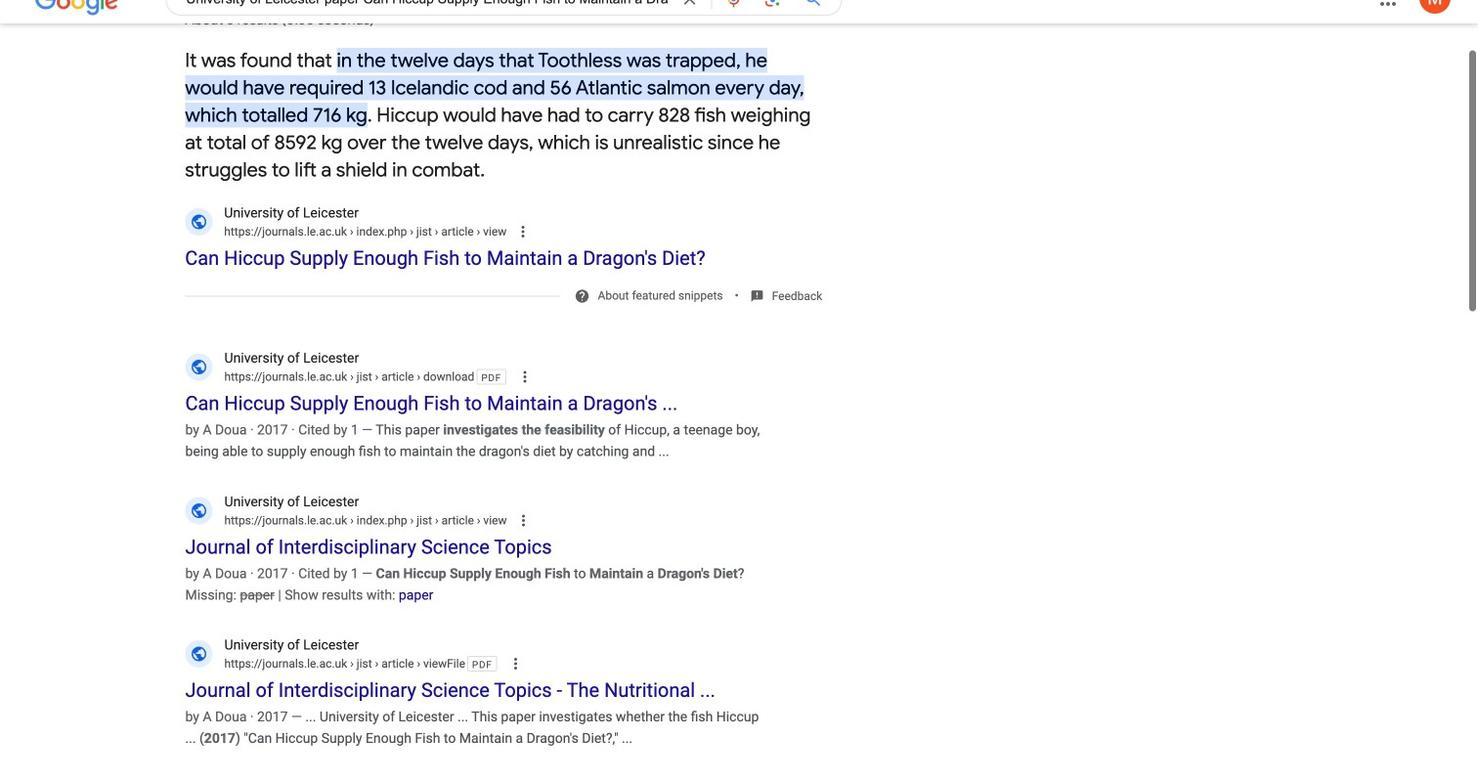 Task type: describe. For each thing, give the bounding box(es) containing it.
search by voice image
[[724, 0, 743, 9]]

Search text field
[[186, 0, 668, 15]]



Task type: vqa. For each thing, say whether or not it's contained in the screenshot.
a for label
no



Task type: locate. For each thing, give the bounding box(es) containing it.
None search field
[[0, 0, 842, 19]]

search by image image
[[763, 0, 782, 9]]

google image
[[34, 0, 119, 16]]

None text field
[[347, 225, 507, 239], [224, 368, 474, 386], [347, 370, 474, 384], [224, 512, 507, 529], [347, 514, 507, 527], [347, 657, 465, 671], [347, 225, 507, 239], [224, 368, 474, 386], [347, 370, 474, 384], [224, 512, 507, 529], [347, 514, 507, 527], [347, 657, 465, 671]]

None text field
[[224, 223, 507, 241], [224, 655, 465, 673], [224, 223, 507, 241], [224, 655, 465, 673]]



